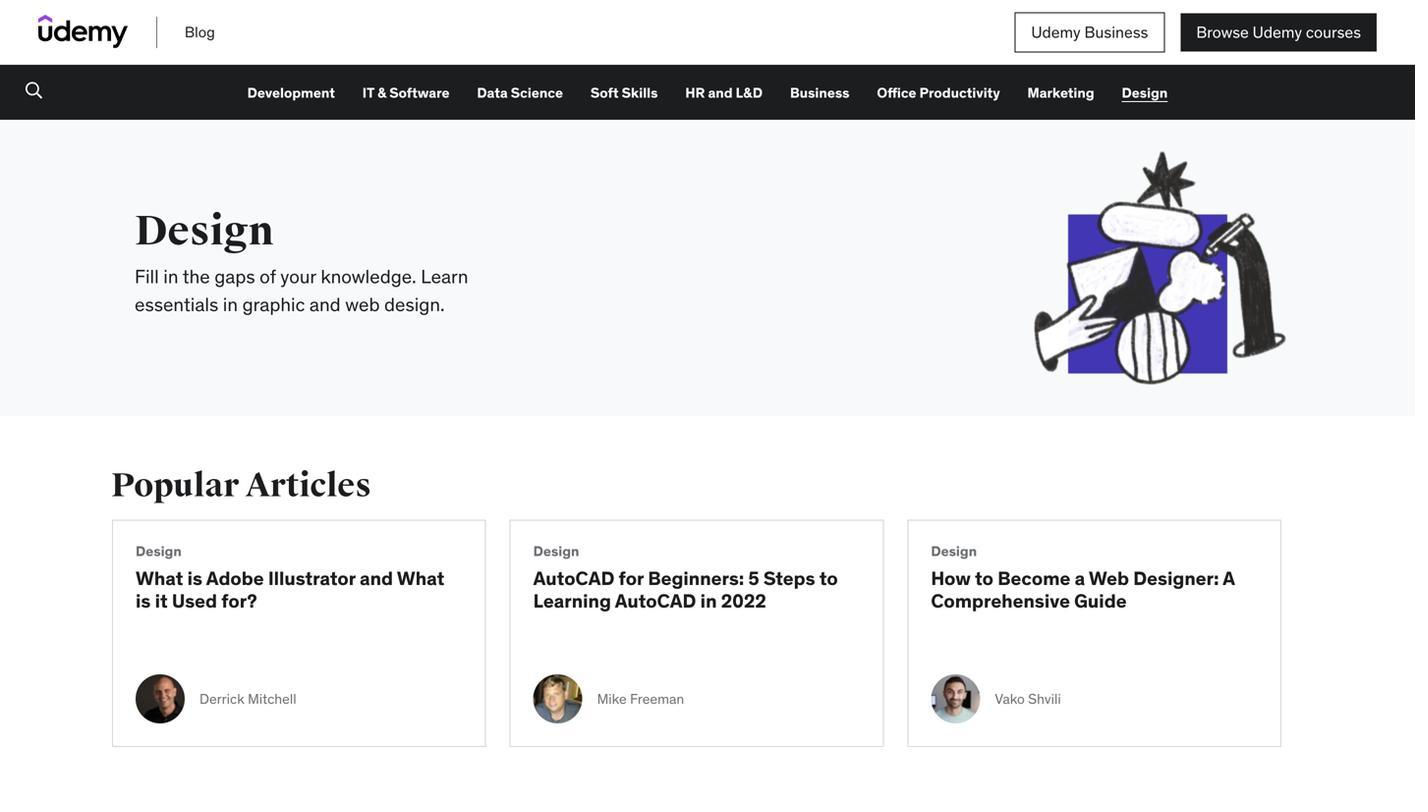 Task type: locate. For each thing, give the bounding box(es) containing it.
design up the
[[135, 206, 274, 257]]

and inside design what is adobe illustrator and what is it used for?
[[360, 567, 393, 591]]

0 horizontal spatial to
[[819, 567, 838, 591]]

hr and l&d link
[[685, 84, 763, 102]]

design fill in the gaps of your knowledge. learn essentials in graphic and web design.
[[135, 206, 468, 316]]

in down gaps
[[223, 293, 238, 316]]

0 vertical spatial business
[[1084, 22, 1148, 42]]

is left it
[[136, 590, 151, 613]]

search icon image
[[26, 81, 42, 100]]

1 vertical spatial in
[[223, 293, 238, 316]]

2 horizontal spatial in
[[700, 590, 717, 613]]

learning
[[533, 590, 611, 613]]

design up it
[[136, 543, 182, 561]]

design up how
[[931, 543, 977, 561]]

udemy image
[[38, 12, 128, 51]]

browse udemy courses link
[[1181, 13, 1377, 52]]

it
[[362, 84, 374, 102]]

is
[[187, 567, 202, 591], [136, 590, 151, 613]]

to right 'steps'
[[819, 567, 838, 591]]

2 horizontal spatial and
[[708, 84, 733, 102]]

design for design what is adobe illustrator and what is it used for?
[[136, 543, 182, 561]]

to right how
[[975, 567, 994, 591]]

design up learning on the left of the page
[[533, 543, 579, 561]]

and right hr
[[708, 84, 733, 102]]

udemy up marketing link
[[1031, 22, 1081, 42]]

udemy
[[1031, 22, 1081, 42], [1253, 22, 1302, 42]]

0 horizontal spatial and
[[309, 293, 341, 316]]

to inside design how to become a web designer: a comprehensive guide
[[975, 567, 994, 591]]

what
[[136, 567, 183, 591], [397, 567, 444, 591]]

design inside design what is adobe illustrator and what is it used for?
[[136, 543, 182, 561]]

blog
[[185, 23, 215, 42]]

&
[[377, 84, 386, 102]]

1 horizontal spatial business
[[1084, 22, 1148, 42]]

freeman
[[630, 691, 684, 709]]

design what is adobe illustrator and what is it used for?
[[136, 543, 444, 613]]

business right l&d
[[790, 84, 850, 102]]

your
[[280, 265, 316, 288]]

business up design link
[[1084, 22, 1148, 42]]

0 horizontal spatial business
[[790, 84, 850, 102]]

data
[[477, 84, 508, 102]]

2022
[[721, 590, 766, 613]]

0 horizontal spatial udemy
[[1031, 22, 1081, 42]]

2 vertical spatial in
[[700, 590, 717, 613]]

autocad left for
[[533, 567, 615, 591]]

shvili
[[1028, 691, 1061, 709]]

1 to from the left
[[819, 567, 838, 591]]

0 vertical spatial in
[[163, 265, 178, 288]]

design inside design how to become a web designer: a comprehensive guide
[[931, 543, 977, 561]]

Search text field
[[0, 65, 59, 120]]

0 horizontal spatial what
[[136, 567, 183, 591]]

skills
[[622, 84, 658, 102]]

2 udemy from the left
[[1253, 22, 1302, 42]]

udemy business
[[1031, 22, 1148, 42]]

of
[[260, 265, 276, 288]]

development link
[[247, 84, 335, 102]]

derrick
[[199, 691, 244, 709]]

gaps
[[214, 265, 255, 288]]

1 horizontal spatial udemy
[[1253, 22, 1302, 42]]

udemy right browse
[[1253, 22, 1302, 42]]

design for design autocad for beginners: 5 steps to learning autocad in 2022
[[533, 543, 579, 561]]

1 horizontal spatial what
[[397, 567, 444, 591]]

it
[[155, 590, 168, 613]]

mitchell
[[248, 691, 296, 709]]

design inside the design autocad for beginners: 5 steps to learning autocad in 2022
[[533, 543, 579, 561]]

browse udemy courses
[[1196, 22, 1361, 42]]

business
[[1084, 22, 1148, 42], [790, 84, 850, 102]]

a
[[1223, 567, 1235, 591]]

2 vertical spatial and
[[360, 567, 393, 591]]

mike freeman
[[597, 691, 684, 709]]

1 vertical spatial and
[[309, 293, 341, 316]]

marketing link
[[1027, 84, 1094, 102]]

soft skills link
[[591, 84, 658, 102]]

to inside the design autocad for beginners: 5 steps to learning autocad in 2022
[[819, 567, 838, 591]]

in
[[163, 265, 178, 288], [223, 293, 238, 316], [700, 590, 717, 613]]

how to become a web designer: a comprehensive guide link
[[931, 567, 1258, 635]]

0 horizontal spatial is
[[136, 590, 151, 613]]

the
[[183, 265, 210, 288]]

office
[[877, 84, 916, 102]]

office productivity link
[[877, 84, 1000, 102]]

popular articles
[[111, 466, 371, 507]]

autocad
[[533, 567, 615, 591], [615, 590, 696, 613]]

autocad for beginners: 5 steps to learning autocad in 2022 link
[[533, 567, 860, 635]]

1 what from the left
[[136, 567, 183, 591]]

design how to become a web designer: a comprehensive guide
[[931, 543, 1235, 613]]

design inside the design fill in the gaps of your knowledge. learn essentials in graphic and web design.
[[135, 206, 274, 257]]

to
[[819, 567, 838, 591], [975, 567, 994, 591]]

what is adobe illustrator and what is it used for? link
[[136, 567, 463, 635]]

soft skills
[[591, 84, 658, 102]]

essentials
[[135, 293, 218, 316]]

1 horizontal spatial and
[[360, 567, 393, 591]]

1 horizontal spatial in
[[223, 293, 238, 316]]

design autocad for beginners: 5 steps to learning autocad in 2022
[[533, 543, 838, 613]]

design down udemy business link
[[1122, 84, 1168, 102]]

and
[[708, 84, 733, 102], [309, 293, 341, 316], [360, 567, 393, 591]]

is left the adobe
[[187, 567, 202, 591]]

in right fill
[[163, 265, 178, 288]]

it & software
[[362, 84, 450, 102]]

1 horizontal spatial to
[[975, 567, 994, 591]]

2 to from the left
[[975, 567, 994, 591]]

hr
[[685, 84, 705, 102]]

and left web at the left of the page
[[309, 293, 341, 316]]

design
[[1122, 84, 1168, 102], [135, 206, 274, 257], [136, 543, 182, 561], [533, 543, 579, 561], [931, 543, 977, 561]]

marketing
[[1027, 84, 1094, 102]]

become
[[998, 567, 1071, 591]]

soft
[[591, 84, 619, 102]]

comprehensive
[[931, 590, 1070, 613]]

data science link
[[477, 84, 563, 102]]

in left 2022
[[700, 590, 717, 613]]

how
[[931, 567, 971, 591]]

and right illustrator
[[360, 567, 393, 591]]



Task type: describe. For each thing, give the bounding box(es) containing it.
used
[[172, 590, 217, 613]]

office productivity
[[877, 84, 1000, 102]]

design for design fill in the gaps of your knowledge. learn essentials in graphic and web design.
[[135, 206, 274, 257]]

design for design how to become a web designer: a comprehensive guide
[[931, 543, 977, 561]]

blog link
[[185, 23, 215, 42]]

learn
[[421, 265, 468, 288]]

l&d
[[736, 84, 763, 102]]

web
[[1089, 567, 1129, 591]]

web
[[345, 293, 380, 316]]

in inside the design autocad for beginners: 5 steps to learning autocad in 2022
[[700, 590, 717, 613]]

fill
[[135, 265, 159, 288]]

data science
[[477, 84, 563, 102]]

vako
[[995, 691, 1025, 709]]

guide
[[1074, 590, 1127, 613]]

hr and l&d
[[685, 84, 763, 102]]

steps
[[763, 567, 815, 591]]

browse
[[1196, 22, 1249, 42]]

autocad right learning on the left of the page
[[615, 590, 696, 613]]

0 vertical spatial and
[[708, 84, 733, 102]]

adobe
[[206, 567, 264, 591]]

knowledge.
[[321, 265, 416, 288]]

1 horizontal spatial is
[[187, 567, 202, 591]]

mike
[[597, 691, 627, 709]]

2 what from the left
[[397, 567, 444, 591]]

1 udemy from the left
[[1031, 22, 1081, 42]]

udemy business link
[[1014, 12, 1165, 53]]

courses
[[1306, 22, 1361, 42]]

beginners:
[[648, 567, 744, 591]]

design.
[[384, 293, 445, 316]]

productivity
[[920, 84, 1000, 102]]

derrick mitchell
[[199, 691, 296, 709]]

and inside the design fill in the gaps of your knowledge. learn essentials in graphic and web design.
[[309, 293, 341, 316]]

5
[[748, 567, 759, 591]]

for
[[619, 567, 644, 591]]

vako shvili
[[995, 691, 1061, 709]]

software
[[389, 84, 450, 102]]

business link
[[790, 84, 850, 102]]

design link
[[1122, 84, 1168, 102]]

for?
[[221, 590, 257, 613]]

a
[[1075, 567, 1085, 591]]

1 vertical spatial business
[[790, 84, 850, 102]]

development
[[247, 84, 335, 102]]

0 horizontal spatial in
[[163, 265, 178, 288]]

popular
[[111, 466, 239, 507]]

science
[[511, 84, 563, 102]]

it & software link
[[362, 84, 450, 102]]

illustrator
[[268, 567, 356, 591]]

design for design
[[1122, 84, 1168, 102]]

designer:
[[1133, 567, 1219, 591]]

articles
[[245, 466, 371, 507]]

graphic
[[242, 293, 305, 316]]



Task type: vqa. For each thing, say whether or not it's contained in the screenshot.
ILLUSTRATOR
yes



